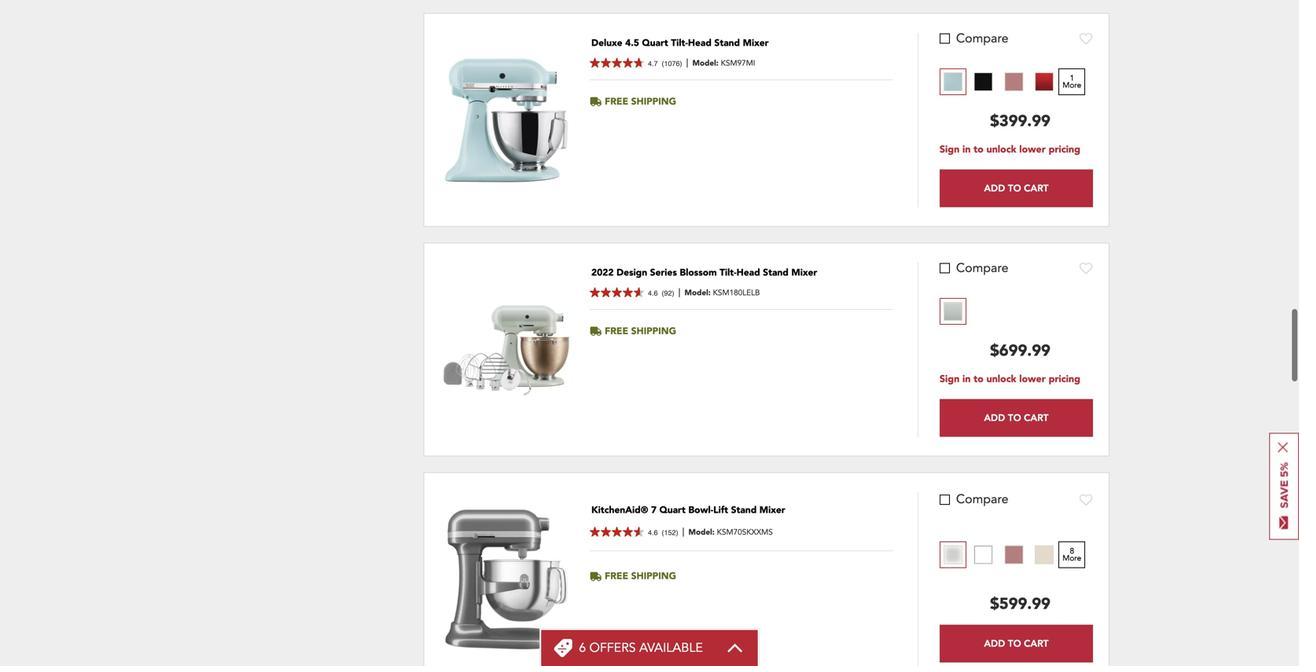 Task type: vqa. For each thing, say whether or not it's contained in the screenshot.
Where
no



Task type: locate. For each thing, give the bounding box(es) containing it.
to
[[974, 143, 984, 156], [974, 373, 984, 386]]

1 vertical spatial tilt-
[[720, 266, 737, 279]]

model: ksm70skxxms
[[689, 527, 773, 538]]

quart for bowl-
[[660, 504, 686, 517]]

2 4.6 from the top
[[648, 529, 658, 537]]

more
[[1063, 80, 1082, 90], [1063, 553, 1082, 564]]

sign in to unlock lower pricing down $399.99
[[940, 143, 1081, 156]]

2 cart from the top
[[1024, 411, 1049, 424]]

2022 design series blossom tilt-head stand mixer link
[[592, 266, 818, 279]]

heading
[[579, 640, 703, 657]]

1 compare from the top
[[957, 30, 1009, 47]]

4.6 left (152)
[[648, 529, 658, 537]]

2 vertical spatial cart
[[1024, 637, 1049, 650]]

0 horizontal spatial tilt-
[[671, 37, 688, 50]]

to for $699.99
[[1008, 411, 1022, 424]]

1 unlock from the top
[[987, 143, 1017, 156]]

0 vertical spatial shipping
[[631, 95, 677, 108]]

lower down $399.99
[[1020, 143, 1046, 156]]

2 vertical spatial to
[[1008, 637, 1022, 650]]

head up model: ksm97mi in the right top of the page
[[688, 37, 712, 50]]

0 vertical spatial compare
[[957, 30, 1009, 47]]

add to cart for $399.99
[[984, 182, 1049, 194]]

1 to from the top
[[974, 143, 984, 156]]

to
[[1008, 182, 1022, 194], [1008, 411, 1022, 424], [1008, 637, 1022, 650]]

free shipping down 4.6 (92) on the top
[[605, 325, 677, 338]]

1 vertical spatial model:
[[685, 288, 711, 298]]

1 sign from the top
[[940, 143, 960, 156]]

2 lower from the top
[[1020, 373, 1046, 386]]

0 vertical spatial more
[[1063, 80, 1082, 90]]

1 vertical spatial quart
[[660, 504, 686, 517]]

model: down bowl-
[[689, 527, 715, 538]]

1 vertical spatial more
[[1063, 553, 1082, 564]]

0 vertical spatial add to cart
[[984, 182, 1049, 194]]

lower
[[1020, 143, 1046, 156], [1020, 373, 1046, 386]]

compare
[[957, 30, 1009, 47], [957, 259, 1009, 277], [957, 491, 1009, 508]]

1 horizontal spatial head
[[737, 266, 760, 279]]

1 free shipping from the top
[[605, 95, 677, 108]]

2 to from the top
[[974, 373, 984, 386]]

free shipping down 4.7
[[605, 95, 677, 108]]

empire red image
[[1036, 72, 1054, 91]]

kitchenaid® 7 quart bowl-lift stand mixer link
[[592, 504, 786, 517]]

free
[[605, 95, 629, 108], [605, 325, 629, 338], [605, 570, 629, 583]]

2 shipping from the top
[[631, 325, 677, 338]]

2 vertical spatial shipping
[[631, 570, 677, 583]]

add to wish list image for $399.99
[[1080, 32, 1094, 45]]

1 vertical spatial free shipping
[[605, 325, 677, 338]]

add for $699.99
[[984, 411, 1006, 424]]

0 vertical spatial to
[[1008, 182, 1022, 194]]

stand
[[715, 37, 740, 50], [763, 266, 789, 279], [731, 504, 757, 517]]

add to cart down $699.99
[[984, 411, 1049, 424]]

1 add to cart from the top
[[984, 182, 1049, 194]]

0 vertical spatial 4.6
[[648, 289, 658, 297]]

compare up black matte image
[[957, 30, 1009, 47]]

2 compare from the top
[[957, 259, 1009, 277]]

free shipping down 4.6 (152) at bottom
[[605, 570, 677, 583]]

1 sign in to unlock lower pricing from the top
[[940, 143, 1081, 156]]

2022 design series blossom tilt-head stand mixer
[[592, 266, 818, 279]]

1 vertical spatial in
[[963, 373, 971, 386]]

add down $699.99
[[984, 411, 1006, 424]]

0 vertical spatial add
[[984, 182, 1006, 194]]

1 free from the top
[[605, 95, 629, 108]]

2 vertical spatial stand
[[731, 504, 757, 517]]

medallion silver image
[[944, 545, 963, 564]]

0 vertical spatial stand
[[715, 37, 740, 50]]

0 horizontal spatial head
[[688, 37, 712, 50]]

add to cart button
[[940, 169, 1094, 207], [940, 399, 1094, 437], [940, 625, 1094, 663]]

kitchenaid® 7 quart bowl-lift stand mixer image
[[440, 504, 574, 655]]

2 vertical spatial model:
[[689, 527, 715, 538]]

sign
[[940, 143, 960, 156], [940, 373, 960, 386]]

2 vertical spatial free shipping
[[605, 570, 677, 583]]

1
[[1070, 73, 1075, 83]]

0 vertical spatial cart
[[1024, 182, 1049, 194]]

7
[[651, 504, 657, 517]]

add
[[984, 182, 1006, 194], [984, 411, 1006, 424], [984, 637, 1006, 650]]

0 vertical spatial unlock
[[987, 143, 1017, 156]]

0 vertical spatial quart
[[642, 37, 669, 50]]

compare for $399.99
[[957, 30, 1009, 47]]

2 free shipping from the top
[[605, 325, 677, 338]]

4.6 for design
[[648, 289, 658, 297]]

mixer
[[743, 37, 769, 50], [792, 266, 818, 279], [760, 504, 786, 517]]

design
[[617, 266, 648, 279]]

pricing down $399.99
[[1049, 143, 1081, 156]]

free shipping
[[605, 95, 677, 108], [605, 325, 677, 338], [605, 570, 677, 583]]

2 more from the top
[[1063, 553, 1082, 564]]

1 horizontal spatial tilt-
[[720, 266, 737, 279]]

mixer for kitchenaid® 7 quart bowl-lift stand mixer
[[760, 504, 786, 517]]

1 vertical spatial sign in to unlock lower pricing
[[940, 373, 1081, 386]]

1 vertical spatial add to wish list image
[[1080, 262, 1094, 275]]

1 shipping from the top
[[631, 95, 677, 108]]

sign down the blossom image
[[940, 373, 960, 386]]

add to cart button down $699.99
[[940, 399, 1094, 437]]

1 add to cart button from the top
[[940, 169, 1094, 207]]

model: down blossom
[[685, 288, 711, 298]]

1 in from the top
[[963, 143, 971, 156]]

free for $699.99
[[605, 325, 629, 338]]

unlock for $399.99
[[987, 143, 1017, 156]]

1 cart from the top
[[1024, 182, 1049, 194]]

more right empire red icon
[[1063, 80, 1082, 90]]

deluxe 4.5 quart tilt-head stand mixer link
[[592, 37, 769, 50]]

unlock
[[987, 143, 1017, 156], [987, 373, 1017, 386]]

tilt-
[[671, 37, 688, 50], [720, 266, 737, 279]]

2 add to wish list image from the top
[[1080, 262, 1094, 275]]

free down kitchenaid®
[[605, 570, 629, 583]]

4.5
[[626, 37, 640, 50]]

0 vertical spatial free shipping
[[605, 95, 677, 108]]

1 more link
[[1059, 68, 1086, 95]]

model: down deluxe 4.5 quart tilt-head stand mixer
[[693, 58, 719, 68]]

deluxe 4.5 quart tilt-head stand mixer image
[[440, 53, 574, 187]]

2 add to cart button from the top
[[940, 399, 1094, 437]]

to for $399.99
[[1008, 182, 1022, 194]]

2 sign in to unlock lower pricing from the top
[[940, 373, 1081, 386]]

1 vertical spatial sign
[[940, 373, 960, 386]]

2 vertical spatial compare
[[957, 491, 1009, 508]]

1 vertical spatial add to cart
[[984, 411, 1049, 424]]

add to cart button down $599.99
[[940, 625, 1094, 663]]

unlock down $699.99
[[987, 373, 1017, 386]]

1 vertical spatial pricing
[[1049, 373, 1081, 386]]

1 vertical spatial add
[[984, 411, 1006, 424]]

model: ksm97mi
[[693, 58, 756, 68]]

to down $399.99
[[1008, 182, 1022, 194]]

add to cart
[[984, 182, 1049, 194], [984, 411, 1049, 424], [984, 637, 1049, 650]]

0 vertical spatial mixer
[[743, 37, 769, 50]]

in for $699.99
[[963, 373, 971, 386]]

0 vertical spatial sign
[[940, 143, 960, 156]]

unlock down $399.99
[[987, 143, 1017, 156]]

2 add to cart from the top
[[984, 411, 1049, 424]]

0 vertical spatial in
[[963, 143, 971, 156]]

compare up the blossom image
[[957, 259, 1009, 277]]

sign in to unlock lower pricing
[[940, 143, 1081, 156], [940, 373, 1081, 386]]

3 add to cart from the top
[[984, 637, 1049, 650]]

head up the ksm180lelb
[[737, 266, 760, 279]]

4.6 (152)
[[648, 529, 679, 537]]

pricing down $699.99
[[1049, 373, 1081, 386]]

to down $599.99
[[1008, 637, 1022, 650]]

cart for $699.99
[[1024, 411, 1049, 424]]

add to cart down $399.99
[[984, 182, 1049, 194]]

head
[[688, 37, 712, 50], [737, 266, 760, 279]]

0 vertical spatial lower
[[1020, 143, 1046, 156]]

3 compare from the top
[[957, 491, 1009, 508]]

tilt- up "(1076)" on the top of page
[[671, 37, 688, 50]]

$699.99
[[990, 340, 1051, 362]]

8
[[1070, 546, 1075, 556]]

matte dried rose image left milkshake image
[[1005, 545, 1024, 564]]

2 pricing from the top
[[1049, 373, 1081, 386]]

free shipping for $699.99
[[605, 325, 677, 338]]

kitchenaid® 7 quart bowl-lift stand mixer
[[592, 504, 786, 517]]

1 add from the top
[[984, 182, 1006, 194]]

1 vertical spatial compare
[[957, 259, 1009, 277]]

sign down mineral water blue icon
[[940, 143, 960, 156]]

free down deluxe
[[605, 95, 629, 108]]

4.7
[[648, 59, 658, 68]]

deluxe 4.5 quart tilt-head stand mixer
[[592, 37, 769, 50]]

in
[[963, 143, 971, 156], [963, 373, 971, 386]]

1 vertical spatial cart
[[1024, 411, 1049, 424]]

mixer for deluxe 4.5 quart tilt-head stand mixer
[[743, 37, 769, 50]]

1 matte dried rose image from the top
[[1005, 72, 1024, 91]]

add to cart down $599.99
[[984, 637, 1049, 650]]

3 add to cart button from the top
[[940, 625, 1094, 663]]

black matte image
[[974, 72, 993, 91]]

1 more from the top
[[1063, 80, 1082, 90]]

1 vertical spatial lower
[[1020, 373, 1046, 386]]

stand right blossom
[[763, 266, 789, 279]]

pricing
[[1049, 143, 1081, 156], [1049, 373, 1081, 386]]

quart right 7 on the right of the page
[[660, 504, 686, 517]]

1 vertical spatial 4.6
[[648, 529, 658, 537]]

add to cart for $699.99
[[984, 411, 1049, 424]]

1 lower from the top
[[1020, 143, 1046, 156]]

(1076)
[[662, 59, 683, 68]]

0 vertical spatial matte dried rose image
[[1005, 72, 1024, 91]]

2 vertical spatial add
[[984, 637, 1006, 650]]

0 vertical spatial to
[[974, 143, 984, 156]]

$599.99
[[990, 594, 1051, 615]]

close image
[[1278, 443, 1289, 453]]

0 vertical spatial pricing
[[1049, 143, 1081, 156]]

quart up 4.7
[[642, 37, 669, 50]]

add down $399.99
[[984, 182, 1006, 194]]

sign in to unlock lower pricing down $699.99
[[940, 373, 1081, 386]]

stand up the "ksm70skxxms"
[[731, 504, 757, 517]]

cart
[[1024, 182, 1049, 194], [1024, 411, 1049, 424], [1024, 637, 1049, 650]]

mineral water blue image
[[944, 72, 963, 91]]

4.6 left "(92)"
[[648, 289, 658, 297]]

2 to from the top
[[1008, 411, 1022, 424]]

2 in from the top
[[963, 373, 971, 386]]

ksm180lelb
[[713, 288, 760, 298]]

4.6
[[648, 289, 658, 297], [648, 529, 658, 537]]

cart down $699.99
[[1024, 411, 1049, 424]]

2 vertical spatial add to cart
[[984, 637, 1049, 650]]

free down 2022 at the top left of the page
[[605, 325, 629, 338]]

1 add to wish list image from the top
[[1080, 32, 1094, 45]]

2 vertical spatial add to cart button
[[940, 625, 1094, 663]]

shipping for $699.99
[[631, 325, 677, 338]]

model:
[[693, 58, 719, 68], [685, 288, 711, 298], [689, 527, 715, 538]]

0 vertical spatial free
[[605, 95, 629, 108]]

cart for $399.99
[[1024, 182, 1049, 194]]

pricing for $399.99
[[1049, 143, 1081, 156]]

1 vertical spatial to
[[974, 373, 984, 386]]

0 vertical spatial head
[[688, 37, 712, 50]]

1 vertical spatial add to cart button
[[940, 399, 1094, 437]]

cart down $599.99
[[1024, 637, 1049, 650]]

stand up model: ksm97mi in the right top of the page
[[715, 37, 740, 50]]

blossom image
[[944, 302, 963, 321]]

2 sign from the top
[[940, 373, 960, 386]]

2 add from the top
[[984, 411, 1006, 424]]

matte dried rose image left empire red icon
[[1005, 72, 1024, 91]]

2 vertical spatial mixer
[[760, 504, 786, 517]]

deluxe
[[592, 37, 623, 50]]

2 vertical spatial add to wish list image
[[1080, 494, 1094, 506]]

add to cart button for $699.99
[[940, 399, 1094, 437]]

unlock for $699.99
[[987, 373, 1017, 386]]

4.6 for 7
[[648, 529, 658, 537]]

3 cart from the top
[[1024, 637, 1049, 650]]

add to cart button down $399.99
[[940, 169, 1094, 207]]

1 to from the top
[[1008, 182, 1022, 194]]

shipping
[[631, 95, 677, 108], [631, 325, 677, 338], [631, 570, 677, 583]]

shipping down 4.6 (92) on the top
[[631, 325, 677, 338]]

2 matte dried rose image from the top
[[1005, 545, 1024, 564]]

0 vertical spatial sign in to unlock lower pricing
[[940, 143, 1081, 156]]

compare up 'white' icon at the bottom of page
[[957, 491, 1009, 508]]

2 free from the top
[[605, 325, 629, 338]]

add for $399.99
[[984, 182, 1006, 194]]

6
[[579, 640, 586, 657]]

1 4.6 from the top
[[648, 289, 658, 297]]

1 pricing from the top
[[1049, 143, 1081, 156]]

8 more
[[1063, 546, 1082, 564]]

matte dried rose image for deluxe 4.5 quart tilt-head stand mixer
[[1005, 72, 1024, 91]]

1 vertical spatial head
[[737, 266, 760, 279]]

shipping down 4.7
[[631, 95, 677, 108]]

1 vertical spatial stand
[[763, 266, 789, 279]]

0 vertical spatial add to cart button
[[940, 169, 1094, 207]]

3 free from the top
[[605, 570, 629, 583]]

1 vertical spatial to
[[1008, 411, 1022, 424]]

matte dried rose image
[[1005, 72, 1024, 91], [1005, 545, 1024, 564]]

add down $599.99
[[984, 637, 1006, 650]]

3 add from the top
[[984, 637, 1006, 650]]

promo tag image
[[554, 639, 573, 658]]

blossom
[[680, 266, 717, 279]]

4.7 (1076)
[[648, 59, 683, 68]]

more right milkshake image
[[1063, 553, 1082, 564]]

lower down $699.99
[[1020, 373, 1046, 386]]

stand for kitchenaid® 7 quart bowl-lift stand mixer
[[731, 504, 757, 517]]

to down $699.99
[[1008, 411, 1022, 424]]

1 vertical spatial matte dried rose image
[[1005, 545, 1024, 564]]

0 vertical spatial add to wish list image
[[1080, 32, 1094, 45]]

add to wish list image
[[1080, 32, 1094, 45], [1080, 262, 1094, 275], [1080, 494, 1094, 506]]

0 vertical spatial tilt-
[[671, 37, 688, 50]]

tilt- up model: ksm180lelb
[[720, 266, 737, 279]]

0 vertical spatial model:
[[693, 58, 719, 68]]

quart
[[642, 37, 669, 50], [660, 504, 686, 517]]

1 vertical spatial unlock
[[987, 373, 1017, 386]]

2 vertical spatial free
[[605, 570, 629, 583]]

shipping down 4.6 (152) at bottom
[[631, 570, 677, 583]]

2 unlock from the top
[[987, 373, 1017, 386]]

compare for $699.99
[[957, 259, 1009, 277]]

cart down $399.99
[[1024, 182, 1049, 194]]

1 vertical spatial free
[[605, 325, 629, 338]]

3 shipping from the top
[[631, 570, 677, 583]]

1 vertical spatial shipping
[[631, 325, 677, 338]]



Task type: describe. For each thing, give the bounding box(es) containing it.
(152)
[[662, 529, 679, 537]]

pricing for $699.99
[[1049, 373, 1081, 386]]

sign in to unlock lower pricing for $399.99
[[940, 143, 1081, 156]]

shipping for $399.99
[[631, 95, 677, 108]]

chevron icon image
[[727, 644, 744, 653]]

white image
[[974, 545, 993, 564]]

milkshake image
[[1036, 545, 1054, 564]]

model: for $699.99
[[685, 288, 711, 298]]

lower for $699.99
[[1020, 373, 1046, 386]]

add to wish list image for $699.99
[[1080, 262, 1094, 275]]

6 offers available
[[579, 640, 703, 657]]

lift
[[714, 504, 729, 517]]

3 to from the top
[[1008, 637, 1022, 650]]

model: for $399.99
[[693, 58, 719, 68]]

(92)
[[662, 289, 675, 297]]

more for kitchenaid® 7 quart bowl-lift stand mixer
[[1063, 553, 1082, 564]]

ksm97mi
[[721, 58, 756, 68]]

series
[[650, 266, 677, 279]]

quart for tilt-
[[642, 37, 669, 50]]

add to cart button for $399.99
[[940, 169, 1094, 207]]

stand for deluxe 4.5 quart tilt-head stand mixer
[[715, 37, 740, 50]]

ksm70skxxms
[[717, 527, 773, 538]]

sign for $699.99
[[940, 373, 960, 386]]

matte dried rose image for kitchenaid® 7 quart bowl-lift stand mixer
[[1005, 545, 1024, 564]]

offers
[[590, 640, 636, 657]]

model: ksm180lelb
[[685, 288, 760, 298]]

free for $399.99
[[605, 95, 629, 108]]

sign for $399.99
[[940, 143, 960, 156]]

available
[[640, 640, 703, 657]]

2022 design series blossom tilt-head stand mixer image
[[440, 302, 574, 398]]

bowl-
[[689, 504, 714, 517]]

1 more
[[1063, 73, 1082, 90]]

3 add to wish list image from the top
[[1080, 494, 1094, 506]]

1 vertical spatial mixer
[[792, 266, 818, 279]]

to for $699.99
[[974, 373, 984, 386]]

free shipping for $399.99
[[605, 95, 677, 108]]

3 free shipping from the top
[[605, 570, 677, 583]]

kitchenaid®
[[592, 504, 649, 517]]

8 more link
[[1059, 542, 1086, 568]]

4.6 (92)
[[648, 289, 675, 297]]

lower for $399.99
[[1020, 143, 1046, 156]]

in for $399.99
[[963, 143, 971, 156]]

sign in to unlock lower pricing for $699.99
[[940, 373, 1081, 386]]

$399.99
[[990, 111, 1051, 132]]

to for $399.99
[[974, 143, 984, 156]]

more for deluxe 4.5 quart tilt-head stand mixer
[[1063, 80, 1082, 90]]

2022
[[592, 266, 614, 279]]

heading containing 6
[[579, 640, 703, 657]]



